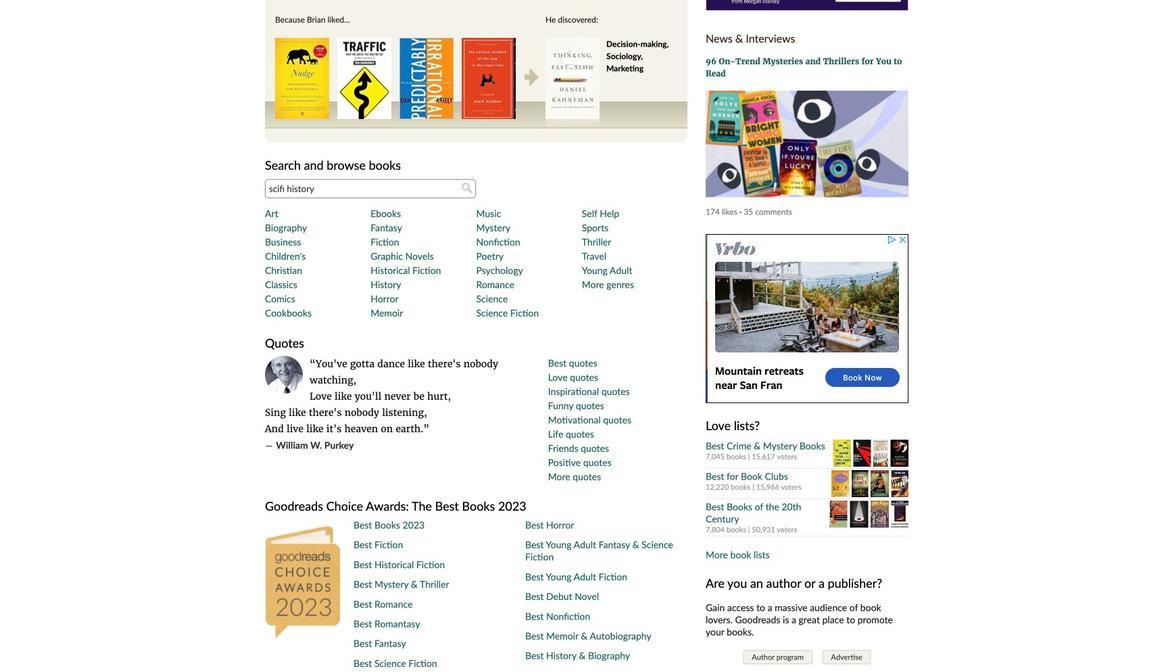 Task type: describe. For each thing, give the bounding box(es) containing it.
&rarr; image
[[525, 68, 539, 87]]

the curious incident of the dog in the night-time by mark haddon image
[[462, 38, 516, 119]]

nudge by richard h. thaler image
[[275, 38, 329, 119]]

rebecca by daphne du maurier image
[[891, 440, 909, 467]]

the kite runner by khaled hosseini image
[[852, 470, 869, 497]]

traffic by tom vanderbilt image
[[338, 38, 392, 119]]

Title / Author / ISBN text field
[[265, 179, 476, 198]]

to kill a mockingbird by harper lee image
[[830, 501, 848, 528]]

william w. purkey image
[[265, 356, 303, 394]]



Task type: vqa. For each thing, say whether or not it's contained in the screenshot.
'PREDICTABLY IRRATIONAL BY DAN ARIELY' image
yes



Task type: locate. For each thing, give the bounding box(es) containing it.
advertisement element
[[706, 0, 909, 11], [706, 234, 909, 403]]

water for elephants by sara gruen image
[[871, 470, 889, 497]]

1 vertical spatial advertisement element
[[706, 234, 909, 403]]

1984 by george orwell image
[[850, 501, 869, 528]]

angels & demons by dan       brown image
[[874, 440, 889, 467]]

the help by kathryn stockett image
[[832, 470, 850, 497]]

and then there were none by agatha christie image
[[854, 440, 872, 467]]

harry potter and the sorcerer's stone by j.k. rowling image
[[871, 501, 889, 528]]

thinking, fast and slow by daniel kahneman image
[[546, 38, 600, 119]]

2 advertisement element from the top
[[706, 234, 909, 403]]

the girl with the dragon tattoo by stieg larsson image
[[834, 440, 852, 467]]

1 advertisement element from the top
[[706, 0, 909, 11]]

96 on-trend mysteries and thrillers for you to read image
[[706, 91, 909, 197]]

the great gatsby by f. scott fitzgerald image
[[892, 501, 909, 528]]

the book thief by markus zusak image
[[892, 470, 909, 497]]

search image
[[462, 183, 473, 193]]

predictably irrational by dan ariely image
[[400, 38, 454, 119]]

0 vertical spatial advertisement element
[[706, 0, 909, 11]]

2023 goodreads choice awards image
[[265, 519, 354, 639]]



